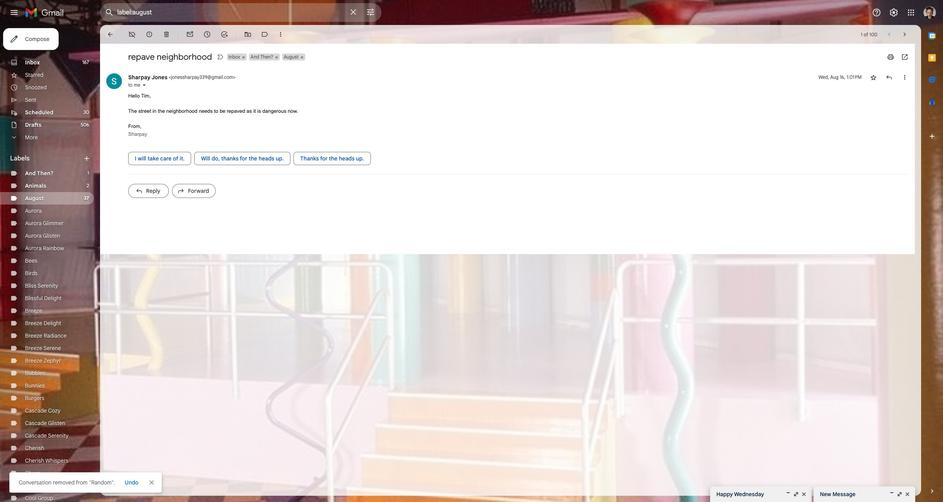 Task type: locate. For each thing, give the bounding box(es) containing it.
and up animals link
[[25, 170, 36, 177]]

and then? down labels image
[[251, 54, 273, 60]]

2 up. from the left
[[356, 155, 364, 162]]

0 horizontal spatial of
[[173, 155, 178, 162]]

breeze serene
[[25, 345, 61, 352]]

up.
[[276, 155, 284, 162], [356, 155, 364, 162]]

breeze down breeze link
[[25, 320, 42, 327]]

1 horizontal spatial heads
[[339, 155, 355, 162]]

1 horizontal spatial 1
[[861, 31, 863, 37]]

glisten for cascade glisten
[[48, 420, 65, 427]]

forward link
[[172, 184, 216, 198]]

and
[[251, 54, 259, 60], [25, 170, 36, 177]]

will
[[138, 155, 146, 162]]

0 horizontal spatial the
[[158, 108, 165, 114]]

0 vertical spatial and then?
[[251, 54, 273, 60]]

2 vertical spatial cascade
[[25, 433, 47, 440]]

inbox up starred link
[[25, 59, 40, 66]]

sharpay up me
[[128, 74, 151, 81]]

tab list
[[921, 25, 943, 474]]

for
[[240, 155, 247, 162], [320, 155, 328, 162]]

2 cherish from the top
[[25, 458, 44, 465]]

1 cherish from the top
[[25, 445, 44, 452]]

and inside labels navigation
[[25, 170, 36, 177]]

serenity for cascade serenity
[[48, 433, 68, 440]]

breeze delight link
[[25, 320, 61, 327]]

cool group
[[25, 495, 53, 502]]

0 vertical spatial of
[[864, 31, 868, 37]]

message
[[833, 491, 856, 498]]

0 horizontal spatial heads
[[259, 155, 274, 162]]

minimize image
[[889, 492, 895, 498]]

more image
[[277, 30, 285, 38]]

pop out image left close icon on the bottom of page
[[793, 492, 799, 498]]

breeze up breeze zephyr link on the left of page
[[25, 345, 42, 352]]

breeze for breeze radiance
[[25, 333, 42, 340]]

aurora down the aurora glimmer
[[25, 233, 42, 240]]

1 for from the left
[[240, 155, 247, 162]]

wednesday
[[734, 491, 764, 498]]

to
[[128, 82, 133, 88], [214, 108, 218, 114]]

then?
[[260, 54, 273, 60], [37, 170, 53, 177]]

1 vertical spatial neighborhood
[[166, 108, 197, 114]]

sent link
[[25, 97, 36, 104]]

of left 100
[[864, 31, 868, 37]]

labels navigation
[[0, 25, 100, 503]]

needs
[[199, 108, 213, 114]]

and then? for the and then? link
[[25, 170, 53, 177]]

labels
[[10, 155, 30, 163]]

forward
[[188, 188, 209, 195]]

breeze delight
[[25, 320, 61, 327]]

1 pop out image from the left
[[793, 492, 799, 498]]

2 breeze from the top
[[25, 320, 42, 327]]

3 cascade from the top
[[25, 433, 47, 440]]

1 cascade from the top
[[25, 408, 47, 415]]

0 vertical spatial then?
[[260, 54, 273, 60]]

0 vertical spatial cherish
[[25, 445, 44, 452]]

wed, aug 16, 1:01 pm
[[819, 74, 862, 80]]

august link
[[25, 195, 44, 202]]

1 left 100
[[861, 31, 863, 37]]

blissful delight
[[25, 295, 62, 302]]

animals
[[25, 183, 46, 190]]

1 horizontal spatial and then?
[[251, 54, 273, 60]]

0 horizontal spatial for
[[240, 155, 247, 162]]

to left me
[[128, 82, 133, 88]]

cascade down burgers "link"
[[25, 408, 47, 415]]

heads
[[259, 155, 274, 162], [339, 155, 355, 162]]

inbox inside button
[[228, 54, 240, 60]]

1 horizontal spatial of
[[864, 31, 868, 37]]

compose
[[25, 36, 49, 43]]

wed,
[[819, 74, 829, 80]]

serenity up blissful delight
[[38, 283, 58, 290]]

1 horizontal spatial up.
[[356, 155, 364, 162]]

5 breeze from the top
[[25, 358, 42, 365]]

1
[[861, 31, 863, 37], [87, 170, 89, 176]]

to left be
[[214, 108, 218, 114]]

delight
[[44, 295, 62, 302], [44, 320, 61, 327]]

0 horizontal spatial then?
[[37, 170, 53, 177]]

repaved
[[227, 108, 245, 114]]

delight for blissful delight
[[44, 295, 62, 302]]

0 vertical spatial serenity
[[38, 283, 58, 290]]

breeze for breeze link
[[25, 308, 42, 315]]

dangerous
[[262, 108, 286, 114]]

breeze
[[25, 308, 42, 315], [25, 320, 42, 327], [25, 333, 42, 340], [25, 345, 42, 352], [25, 358, 42, 365]]

1 vertical spatial cherish
[[25, 458, 44, 465]]

1 vertical spatial cascade
[[25, 420, 47, 427]]

1 vertical spatial of
[[173, 155, 178, 162]]

blissful delight link
[[25, 295, 62, 302]]

aurora for aurora glimmer
[[25, 220, 42, 227]]

0 vertical spatial delight
[[44, 295, 62, 302]]

aurora for 'aurora' link on the left top of the page
[[25, 208, 42, 215]]

scheduled link
[[25, 109, 53, 116]]

aurora down 'aurora' link on the left top of the page
[[25, 220, 42, 227]]

2 horizontal spatial the
[[329, 155, 338, 162]]

1 horizontal spatial to
[[214, 108, 218, 114]]

of inside i will take care of it. button
[[173, 155, 178, 162]]

clear search image
[[346, 4, 361, 20]]

4 aurora from the top
[[25, 245, 42, 252]]

1 vertical spatial august
[[25, 195, 44, 202]]

breeze down blissful
[[25, 308, 42, 315]]

1 horizontal spatial the
[[249, 155, 257, 162]]

breeze up bubbles
[[25, 358, 42, 365]]

1 for 1 of 100
[[861, 31, 863, 37]]

repave
[[128, 52, 155, 62]]

3 aurora from the top
[[25, 233, 42, 240]]

do,
[[212, 155, 220, 162]]

jonessharpay339@gmail.com
[[171, 74, 233, 80]]

0 horizontal spatial to
[[128, 82, 133, 88]]

thanks
[[300, 155, 319, 162]]

from
[[76, 480, 88, 487]]

1 vertical spatial delight
[[44, 320, 61, 327]]

1 up. from the left
[[276, 155, 284, 162]]

cascade cozy
[[25, 408, 60, 415]]

breeze zephyr
[[25, 358, 61, 365]]

scheduled
[[25, 109, 53, 116]]

0 horizontal spatial up.
[[276, 155, 284, 162]]

1 horizontal spatial august
[[284, 54, 299, 60]]

august down 'more' image
[[284, 54, 299, 60]]

0 horizontal spatial 1
[[87, 170, 89, 176]]

pop out image
[[793, 492, 799, 498], [897, 492, 903, 498]]

and then? inside button
[[251, 54, 273, 60]]

cherish for cherish link
[[25, 445, 44, 452]]

1 vertical spatial 1
[[87, 170, 89, 176]]

pop out image left close image
[[897, 492, 903, 498]]

sharpay down from,
[[128, 131, 147, 137]]

2 cascade from the top
[[25, 420, 47, 427]]

cherish down cherish link
[[25, 458, 44, 465]]

and inside button
[[251, 54, 259, 60]]

0 vertical spatial cascade
[[25, 408, 47, 415]]

1 horizontal spatial pop out image
[[897, 492, 903, 498]]

happy wednesday
[[716, 491, 764, 498]]

animals link
[[25, 183, 46, 190]]

2
[[87, 183, 89, 189]]

0 horizontal spatial pop out image
[[793, 492, 799, 498]]

the
[[128, 108, 137, 114]]

of
[[864, 31, 868, 37], [173, 155, 178, 162]]

breeze for breeze zephyr
[[25, 358, 42, 365]]

cascade down cascade cozy 'link'
[[25, 420, 47, 427]]

1 vertical spatial serenity
[[48, 433, 68, 440]]

delete image
[[163, 30, 170, 38]]

and then? up animals
[[25, 170, 53, 177]]

neighborhood left needs
[[166, 108, 197, 114]]

0 vertical spatial glisten
[[43, 233, 60, 240]]

and right inbox button
[[251, 54, 259, 60]]

glisten
[[43, 233, 60, 240], [48, 420, 65, 427]]

0 horizontal spatial august
[[25, 195, 44, 202]]

0 vertical spatial sharpay
[[128, 74, 151, 81]]

august inside labels navigation
[[25, 195, 44, 202]]

cascade for cascade glisten
[[25, 420, 47, 427]]

and then? inside labels navigation
[[25, 170, 53, 177]]

1 horizontal spatial for
[[320, 155, 328, 162]]

<
[[169, 74, 171, 80]]

cherish for cherish whispers
[[25, 458, 44, 465]]

not starred image
[[870, 73, 877, 81]]

inbox for inbox link
[[25, 59, 40, 66]]

chess
[[25, 470, 40, 477]]

1 horizontal spatial and
[[251, 54, 259, 60]]

then? inside labels navigation
[[37, 170, 53, 177]]

august up 'aurora' link on the left top of the page
[[25, 195, 44, 202]]

birds link
[[25, 270, 38, 277]]

undo
[[125, 480, 138, 487]]

now.
[[288, 108, 298, 114]]

0 vertical spatial august
[[284, 54, 299, 60]]

is
[[257, 108, 261, 114]]

glisten down cozy
[[48, 420, 65, 427]]

glisten for aurora glisten
[[43, 233, 60, 240]]

inbox
[[228, 54, 240, 60], [25, 59, 40, 66]]

1 of 100
[[861, 31, 877, 37]]

neighborhood
[[157, 52, 212, 62], [166, 108, 197, 114]]

serenity
[[38, 283, 58, 290], [48, 433, 68, 440]]

1 inside labels navigation
[[87, 170, 89, 176]]

2 aurora from the top
[[25, 220, 42, 227]]

august for august button
[[284, 54, 299, 60]]

from,
[[128, 124, 141, 129]]

then? inside and then? button
[[260, 54, 273, 60]]

tim,
[[141, 93, 151, 99]]

august
[[284, 54, 299, 60], [25, 195, 44, 202]]

3 breeze from the top
[[25, 333, 42, 340]]

cherish up 'cherish whispers' link
[[25, 445, 44, 452]]

aurora glisten
[[25, 233, 60, 240]]

1 breeze from the top
[[25, 308, 42, 315]]

the
[[158, 108, 165, 114], [249, 155, 257, 162], [329, 155, 338, 162]]

1 vertical spatial glisten
[[48, 420, 65, 427]]

close image
[[801, 492, 807, 498]]

breeze serene link
[[25, 345, 61, 352]]

close image
[[904, 492, 911, 498]]

the inside the will do, thanks for the heads up. button
[[249, 155, 257, 162]]

show details image
[[142, 83, 147, 88]]

glisten down glimmer
[[43, 233, 60, 240]]

august for august 'link'
[[25, 195, 44, 202]]

be
[[220, 108, 225, 114]]

1 horizontal spatial inbox
[[228, 54, 240, 60]]

minimize image
[[785, 492, 791, 498]]

Search mail text field
[[117, 9, 344, 16]]

aurora rainbow
[[25, 245, 64, 252]]

aurora for aurora glisten
[[25, 233, 42, 240]]

0 vertical spatial 1
[[861, 31, 863, 37]]

0 vertical spatial and
[[251, 54, 259, 60]]

breeze up breeze serene link
[[25, 333, 42, 340]]

"random".
[[89, 480, 115, 487]]

sharpay
[[128, 74, 151, 81], [128, 131, 147, 137]]

1 aurora from the top
[[25, 208, 42, 215]]

1 vertical spatial and then?
[[25, 170, 53, 177]]

care
[[160, 155, 172, 162]]

delight down bliss serenity link at bottom
[[44, 295, 62, 302]]

neighborhood up 'sharpay jones < jonessharpay339@gmail.com >'
[[157, 52, 212, 62]]

aurora glimmer link
[[25, 220, 64, 227]]

breeze zephyr link
[[25, 358, 61, 365]]

4 breeze from the top
[[25, 345, 42, 352]]

take
[[148, 155, 159, 162]]

0 horizontal spatial inbox
[[25, 59, 40, 66]]

aurora down august 'link'
[[25, 208, 42, 215]]

alert
[[9, 18, 931, 493]]

chess link
[[25, 470, 40, 477]]

and for and then? button
[[251, 54, 259, 60]]

bees link
[[25, 258, 37, 265]]

serene
[[43, 345, 61, 352]]

cascade for cascade cozy
[[25, 408, 47, 415]]

inbox inside labels navigation
[[25, 59, 40, 66]]

cascade
[[25, 408, 47, 415], [25, 420, 47, 427], [25, 433, 47, 440]]

i will take care of it. button
[[128, 152, 191, 165]]

inbox up >
[[228, 54, 240, 60]]

of left it.
[[173, 155, 178, 162]]

new message
[[820, 491, 856, 498]]

august inside button
[[284, 54, 299, 60]]

then? down labels heading
[[37, 170, 53, 177]]

conversation
[[19, 480, 51, 487]]

then? down labels image
[[260, 54, 273, 60]]

delight up the radiance
[[44, 320, 61, 327]]

cool
[[25, 495, 36, 502]]

0 horizontal spatial and then?
[[25, 170, 53, 177]]

aurora up bees link on the bottom left
[[25, 245, 42, 252]]

None search field
[[100, 3, 381, 22]]

main menu image
[[9, 8, 19, 17]]

1 vertical spatial sharpay
[[128, 131, 147, 137]]

1 vertical spatial and
[[25, 170, 36, 177]]

add to tasks image
[[220, 30, 228, 38]]

1 horizontal spatial then?
[[260, 54, 273, 60]]

the street in the neighborhood needs to be repaved as it is dangerous now.
[[128, 108, 298, 114]]

1 vertical spatial then?
[[37, 170, 53, 177]]

1 up 2
[[87, 170, 89, 176]]

serenity down cascade glisten at the bottom left of page
[[48, 433, 68, 440]]

support image
[[872, 8, 881, 17]]

0 horizontal spatial and
[[25, 170, 36, 177]]

cascade up cherish link
[[25, 433, 47, 440]]

2 pop out image from the left
[[897, 492, 903, 498]]



Task type: describe. For each thing, give the bounding box(es) containing it.
pop out image for new message
[[897, 492, 903, 498]]

happy
[[716, 491, 733, 498]]

inbox button
[[227, 54, 241, 61]]

cascade for cascade serenity
[[25, 433, 47, 440]]

older image
[[901, 30, 909, 38]]

bubbles link
[[25, 370, 45, 377]]

advanced search options image
[[363, 4, 378, 20]]

labels heading
[[10, 155, 83, 163]]

bubbles
[[25, 370, 45, 377]]

starred link
[[25, 72, 43, 79]]

blissful
[[25, 295, 43, 302]]

cascade cozy link
[[25, 408, 60, 415]]

gmail image
[[25, 5, 68, 20]]

2 for from the left
[[320, 155, 328, 162]]

street
[[138, 108, 151, 114]]

zephyr
[[44, 358, 61, 365]]

starred
[[25, 72, 43, 79]]

it
[[253, 108, 256, 114]]

aurora rainbow link
[[25, 245, 64, 252]]

me
[[134, 82, 140, 88]]

1:01 pm
[[847, 74, 862, 80]]

it.
[[180, 155, 185, 162]]

100
[[869, 31, 877, 37]]

move to image
[[244, 30, 252, 38]]

bees
[[25, 258, 37, 265]]

drafts
[[25, 122, 41, 129]]

more
[[25, 134, 38, 141]]

remove label "august" image
[[128, 30, 136, 38]]

glimmer
[[43, 220, 64, 227]]

search mail image
[[102, 5, 116, 20]]

cool group link
[[25, 495, 53, 502]]

reply
[[146, 188, 160, 195]]

inbox for inbox button
[[228, 54, 240, 60]]

0 vertical spatial neighborhood
[[157, 52, 212, 62]]

30
[[83, 109, 89, 115]]

and for the and then? link
[[25, 170, 36, 177]]

then? for and then? button
[[260, 54, 273, 60]]

as
[[247, 108, 252, 114]]

jones
[[152, 74, 167, 81]]

breeze for breeze delight
[[25, 320, 42, 327]]

to me
[[128, 82, 140, 88]]

1 vertical spatial to
[[214, 108, 218, 114]]

settings image
[[889, 8, 899, 17]]

snoozed
[[25, 84, 47, 91]]

bliss serenity
[[25, 283, 58, 290]]

bunnies link
[[25, 383, 45, 390]]

will
[[201, 155, 210, 162]]

undo link
[[122, 476, 142, 490]]

and then? for and then? button
[[251, 54, 273, 60]]

cherish link
[[25, 445, 44, 452]]

cascade serenity link
[[25, 433, 68, 440]]

alert containing conversation removed from "random".
[[9, 18, 931, 493]]

bliss serenity link
[[25, 283, 58, 290]]

the inside the thanks for the heads up. button
[[329, 155, 338, 162]]

serenity for bliss serenity
[[38, 283, 58, 290]]

hello tim,
[[128, 93, 152, 99]]

labels image
[[261, 30, 269, 38]]

compose button
[[3, 28, 59, 50]]

bunnies
[[25, 383, 45, 390]]

thanks for the heads up.
[[300, 155, 364, 162]]

drafts link
[[25, 122, 41, 129]]

breeze link
[[25, 308, 42, 315]]

breeze radiance
[[25, 333, 67, 340]]

breeze radiance link
[[25, 333, 67, 340]]

snooze image
[[203, 30, 211, 38]]

2 sharpay from the top
[[128, 131, 147, 137]]

1 sharpay from the top
[[128, 74, 151, 81]]

group
[[38, 495, 53, 502]]

cascade glisten
[[25, 420, 65, 427]]

wed, aug 16, 1:01 pm cell
[[819, 73, 862, 81]]

report spam image
[[145, 30, 153, 38]]

then? for the and then? link
[[37, 170, 53, 177]]

cascade serenity
[[25, 433, 68, 440]]

16,
[[840, 74, 845, 80]]

0 vertical spatial to
[[128, 82, 133, 88]]

up. inside the thanks for the heads up. button
[[356, 155, 364, 162]]

hello
[[128, 93, 140, 99]]

pop out image for happy wednesday
[[793, 492, 799, 498]]

delight for breeze delight
[[44, 320, 61, 327]]

new
[[820, 491, 831, 498]]

i will take care of it.
[[135, 155, 185, 162]]

aurora for aurora rainbow
[[25, 245, 42, 252]]

2 heads from the left
[[339, 155, 355, 162]]

birds
[[25, 270, 38, 277]]

radiance
[[44, 333, 67, 340]]

will do, thanks for the heads up. button
[[194, 152, 291, 165]]

1 heads from the left
[[259, 155, 274, 162]]

cherish whispers link
[[25, 458, 68, 465]]

up. inside the will do, thanks for the heads up. button
[[276, 155, 284, 162]]

and then? link
[[25, 170, 53, 177]]

will do, thanks for the heads up.
[[201, 155, 284, 162]]

inbox link
[[25, 59, 40, 66]]

burgers link
[[25, 395, 44, 402]]

whispers
[[45, 458, 68, 465]]

sharpay jones cell
[[128, 74, 236, 81]]

37
[[84, 195, 89, 201]]

>
[[233, 74, 236, 80]]

rainbow
[[43, 245, 64, 252]]

august button
[[282, 54, 299, 61]]

repave neighborhood
[[128, 52, 212, 62]]

aurora glimmer
[[25, 220, 64, 227]]

aug
[[830, 74, 839, 80]]

more button
[[0, 131, 94, 144]]

1 for 1
[[87, 170, 89, 176]]

bliss
[[25, 283, 36, 290]]

back to "august" image
[[106, 30, 114, 38]]

breeze for breeze serene
[[25, 345, 42, 352]]

Not starred checkbox
[[870, 73, 877, 81]]



Task type: vqa. For each thing, say whether or not it's contained in the screenshot.
Drafts link
yes



